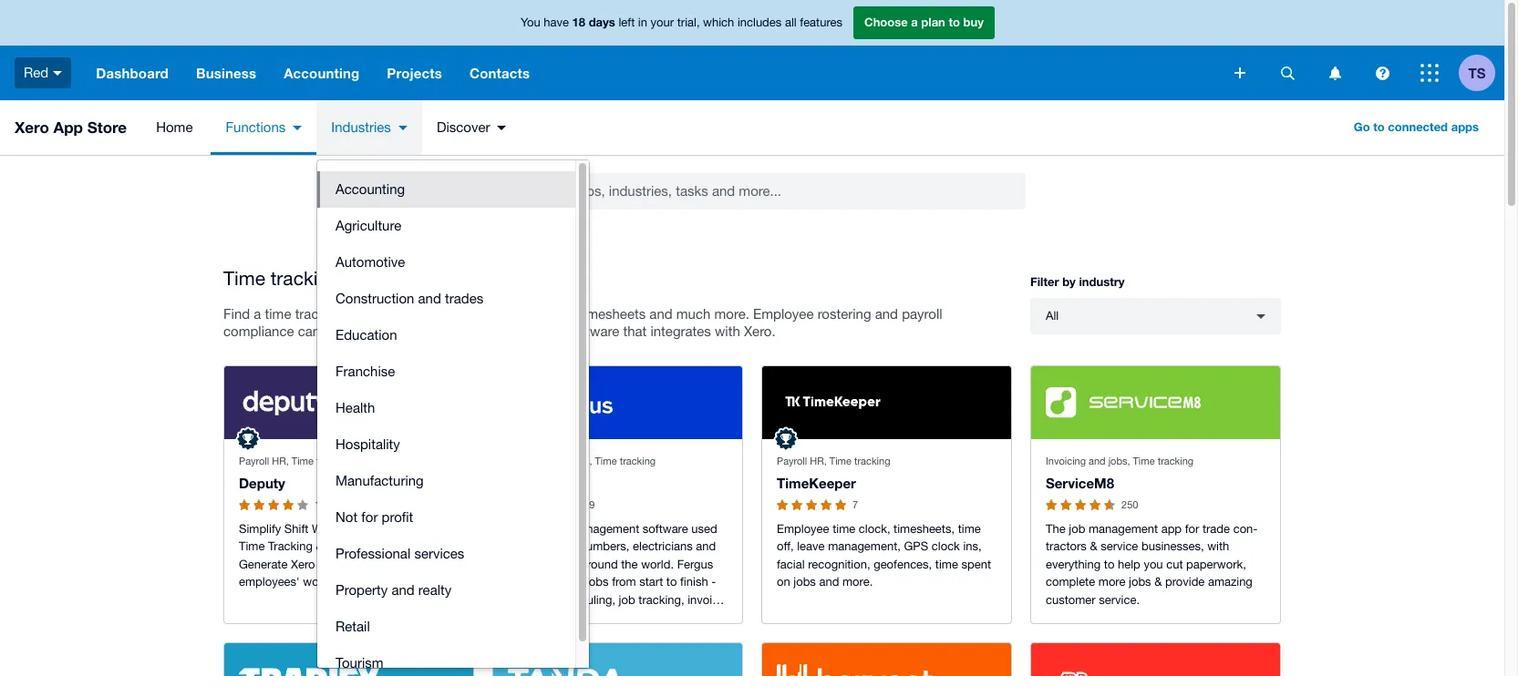 Task type: vqa. For each thing, say whether or not it's contained in the screenshot.
360
yes



Task type: describe. For each thing, give the bounding box(es) containing it.
scheduling, inside get the job management software used by 1000's of plumbers, electricians and tradespeople around the world. fergus manages your jobs from start to finish - quoting, scheduling, job tracking, invoic ing - and integrates with xero to give you a 360 view of how your business is performing.
[[555, 594, 616, 607]]

tourism button
[[317, 646, 576, 677]]

employee
[[516, 306, 575, 322]]

management inside get the job management software used by 1000's of plumbers, electricians and tradespeople around the world. fergus manages your jobs from start to finish - quoting, scheduling, job tracking, invoic ing - and integrates with xero to give you a 360 view of how your business is performing.
[[570, 522, 640, 536]]

software inside find a time tracking app to simplify scheduling, employee timesheets and much more. employee rostering and payroll compliance can become so much easier with timesheet software that integrates with xero.
[[567, 324, 620, 339]]

rostering
[[818, 306, 872, 322]]

for inside the job management app for trade con tractors & service businesses, with everything to help you cut paperwork, complete more jobs & provide amazing customer service.
[[1185, 522, 1200, 536]]

all
[[1046, 309, 1059, 323]]

employees'
[[239, 576, 300, 589]]

business
[[634, 629, 681, 643]]

integrates inside get the job management software used by 1000's of plumbers, electricians and tradespeople around the world. fergus manages your jobs from start to finish - quoting, scheduling, job tracking, invoic ing - and integrates with xero to give you a 360 view of how your business is performing.
[[559, 611, 611, 625]]

a inside get the job management software used by 1000's of plumbers, electricians and tradespeople around the world. fergus manages your jobs from start to finish - quoting, scheduling, job tracking, invoic ing - and integrates with xero to give you a 360 view of how your business is performing.
[[508, 629, 514, 643]]

more. inside find a time tracking app to simplify scheduling, employee timesheets and much more. employee rostering and payroll compliance can become so much easier with timesheet software that integrates with xero.
[[715, 306, 750, 322]]

accounting inside button
[[336, 182, 405, 197]]

time up find
[[223, 267, 265, 289]]

complete
[[1046, 576, 1096, 589]]

1 vertical spatial of
[[568, 629, 578, 643]]

to left 'buy'
[[949, 15, 960, 29]]

hr, for timekeeper
[[810, 456, 827, 467]]

employee time clock, timesheets, time off, leave management, gps clock ins, facial recognition, geofences, time spent on jobs and more.
[[777, 522, 991, 589]]

accounting button
[[317, 171, 576, 208]]

and left trades
[[418, 291, 441, 306]]

industries button
[[317, 100, 422, 155]]

industry
[[1079, 274, 1125, 289]]

provide
[[1166, 576, 1205, 589]]

projects button
[[373, 46, 456, 100]]

to left give
[[667, 611, 678, 625]]

2 vertical spatial your
[[607, 629, 631, 643]]

job inside the job management app for trade con tractors & service businesses, with everything to help you cut paperwork, complete more jobs & provide amazing customer service.
[[1069, 522, 1086, 536]]

2 horizontal spatial &
[[1155, 576, 1162, 589]]

start
[[640, 576, 663, 589]]

worked
[[303, 576, 342, 589]]

home
[[156, 119, 193, 135]]

you inside get the job management software used by 1000's of plumbers, electricians and tradespeople around the world. fergus manages your jobs from start to finish - quoting, scheduling, job tracking, invoic ing - and integrates with xero to give you a 360 view of how your business is performing.
[[706, 611, 725, 625]]

and down click
[[392, 583, 415, 598]]

trade
[[1203, 522, 1230, 536]]

on
[[777, 576, 791, 589]]

dashboard
[[96, 65, 169, 81]]

svg image inside red "popup button"
[[53, 71, 62, 75]]

deputy
[[239, 475, 285, 492]]

functions button
[[211, 100, 317, 155]]

invoices
[[318, 558, 362, 572]]

to inside go to connected apps link
[[1374, 119, 1385, 134]]

labor
[[327, 540, 358, 554]]

not for profit
[[336, 510, 413, 525]]

0 vertical spatial of
[[563, 540, 574, 554]]

tradespeople
[[508, 558, 578, 572]]

fergus
[[677, 558, 713, 572]]

250
[[1122, 500, 1139, 511]]

invoicing for invoicing and jobs, time tracking servicem8
[[1046, 456, 1086, 467]]

automotive
[[336, 254, 405, 270]]

health button
[[317, 390, 576, 427]]

your inside you have 18 days left in your trial, which includes all features
[[651, 16, 674, 29]]

timesheets
[[579, 306, 646, 322]]

simplify shift work with staff scheduling, time tracking & labor compliance. generate xero invoices in one click from employees' worked time!
[[239, 522, 458, 589]]

payroll hr, time tracking deputy
[[239, 456, 353, 492]]

business button
[[182, 46, 270, 100]]

time!
[[346, 576, 372, 589]]

jobs inside employee time clock, timesheets, time off, leave management, gps clock ins, facial recognition, geofences, time spent on jobs and more.
[[794, 576, 816, 589]]

time inside payroll hr, time tracking timekeeper
[[830, 456, 852, 467]]

left
[[619, 16, 635, 29]]

scheduling,
[[396, 522, 458, 536]]

construction and trades button
[[317, 281, 576, 317]]

app
[[53, 118, 83, 137]]

give
[[681, 611, 703, 625]]

contacts
[[470, 65, 530, 81]]

get
[[508, 522, 527, 536]]

jobs, for invoicing and jobs, time tracking servicem8
[[1109, 456, 1131, 467]]

franchise button
[[317, 354, 576, 390]]

payroll
[[902, 306, 943, 322]]

1 vertical spatial the
[[621, 558, 638, 572]]

payroll for deputy
[[239, 456, 269, 467]]

Search apps, industries, tasks and more... field
[[523, 174, 1025, 209]]

timekeeper app logo image
[[777, 387, 889, 418]]

not
[[336, 510, 358, 525]]

and inside invoicing and jobs, time tracking servicem8
[[1089, 456, 1106, 467]]

ing
[[508, 611, 524, 625]]

electricians
[[633, 540, 693, 554]]

automotive button
[[317, 244, 576, 281]]

go to connected apps link
[[1343, 113, 1490, 142]]

time down 7
[[833, 522, 856, 536]]

finish
[[680, 576, 708, 589]]

the
[[1046, 522, 1066, 536]]

staff
[[368, 522, 392, 536]]

0 horizontal spatial job
[[550, 522, 567, 536]]

tracking inside find a time tracking app to simplify scheduling, employee timesheets and much more. employee rostering and payroll compliance can become so much easier with timesheet software that integrates with xero.
[[295, 306, 344, 322]]

& for deputy
[[316, 540, 324, 554]]

with left xero.
[[715, 324, 740, 339]]

employee inside employee time clock, timesheets, time off, leave management, gps clock ins, facial recognition, geofences, time spent on jobs and more.
[[777, 522, 830, 536]]

invoicing for invoicing and jobs, time tracking
[[508, 456, 548, 467]]

svg image
[[1281, 66, 1295, 80]]

property and realty
[[336, 583, 452, 598]]

xero inside get the job management software used by 1000's of plumbers, electricians and tradespeople around the world. fergus manages your jobs from start to finish - quoting, scheduling, job tracking, invoic ing - and integrates with xero to give you a 360 view of how your business is performing.
[[640, 611, 664, 625]]

1 vertical spatial your
[[560, 576, 583, 589]]

payroll for timekeeper
[[777, 456, 807, 467]]

tradify logo image
[[239, 668, 379, 677]]

days
[[589, 15, 615, 29]]

all
[[785, 16, 797, 29]]

accounting button
[[270, 46, 373, 100]]

work
[[312, 522, 339, 536]]

retail
[[336, 619, 370, 635]]

construction and trades
[[336, 291, 484, 306]]

facial
[[777, 558, 805, 572]]

everything
[[1046, 558, 1101, 572]]

group containing accounting
[[317, 161, 589, 677]]

and down used
[[696, 540, 716, 554]]

by inside get the job management software used by 1000's of plumbers, electricians and tradespeople around the world. fergus manages your jobs from start to finish - quoting, scheduling, job tracking, invoic ing - and integrates with xero to give you a 360 view of how your business is performing.
[[508, 540, 521, 554]]

with inside simplify shift work with staff scheduling, time tracking & labor compliance. generate xero invoices in one click from employees' worked time!
[[342, 522, 364, 536]]

in inside you have 18 days left in your trial, which includes all features
[[638, 16, 648, 29]]

dashboard link
[[82, 46, 182, 100]]

manufacturing
[[336, 473, 424, 489]]

and down fergus app logo
[[551, 456, 568, 467]]

paperwork,
[[1187, 558, 1247, 572]]

run powered by adp logo image
[[1046, 665, 1096, 677]]

is
[[684, 629, 693, 643]]

time inside invoicing and jobs, time tracking servicem8
[[1133, 456, 1155, 467]]

tracking,
[[639, 594, 685, 607]]

off,
[[777, 540, 794, 554]]

leave
[[797, 540, 825, 554]]

svg image up go to connected apps
[[1376, 66, 1390, 80]]

professional services
[[336, 546, 465, 562]]

timesheets,
[[894, 522, 955, 536]]

time inside payroll hr, time tracking deputy
[[292, 456, 314, 467]]

you
[[521, 16, 541, 29]]

more. inside employee time clock, timesheets, time off, leave management, gps clock ins, facial recognition, geofences, time spent on jobs and more.
[[843, 576, 873, 589]]

tracking inside payroll hr, time tracking deputy
[[316, 456, 353, 467]]

manufacturing button
[[317, 463, 576, 500]]

servicem8
[[1046, 475, 1115, 492]]

in inside simplify shift work with staff scheduling, time tracking & labor compliance. generate xero invoices in one click from employees' worked time!
[[365, 558, 374, 572]]

the job management app for trade con tractors & service businesses, with everything to help you cut paperwork, complete more jobs & provide amazing customer service.
[[1046, 522, 1258, 607]]

software inside get the job management software used by 1000's of plumbers, electricians and tradespeople around the world. fergus manages your jobs from start to finish - quoting, scheduling, job tracking, invoic ing - and integrates with xero to give you a 360 view of how your business is performing.
[[643, 522, 688, 536]]

servicem8 app logo image
[[1046, 387, 1201, 418]]

ts
[[1469, 64, 1486, 81]]

1 horizontal spatial much
[[677, 306, 711, 322]]

0 vertical spatial the
[[530, 522, 547, 536]]

you have 18 days left in your trial, which includes all features
[[521, 15, 843, 29]]

hospitality
[[336, 437, 400, 452]]

list box containing accounting
[[317, 161, 576, 677]]

time inside find a time tracking app to simplify scheduling, employee timesheets and much more. employee rostering and payroll compliance can become so much easier with timesheet software that integrates with xero.
[[265, 306, 291, 322]]

108
[[315, 500, 331, 511]]



Task type: locate. For each thing, give the bounding box(es) containing it.
to inside the job management app for trade con tractors & service businesses, with everything to help you cut paperwork, complete more jobs & provide amazing customer service.
[[1104, 558, 1115, 572]]

customer
[[1046, 594, 1096, 607]]

time tracking
[[223, 267, 339, 289]]

with up labor
[[342, 522, 364, 536]]

1 horizontal spatial -
[[712, 576, 716, 589]]

0 horizontal spatial invoicing
[[508, 456, 548, 467]]

1 vertical spatial in
[[365, 558, 374, 572]]

0 horizontal spatial scheduling,
[[442, 306, 512, 322]]

and inside employee time clock, timesheets, time off, leave management, gps clock ins, facial recognition, geofences, time spent on jobs and more.
[[819, 576, 839, 589]]

your left trial,
[[651, 16, 674, 29]]

svg image left ts
[[1421, 64, 1439, 82]]

find a time tracking app to simplify scheduling, employee timesheets and much more. employee rostering and payroll compliance can become so much easier with timesheet software that integrates with xero.
[[223, 306, 943, 339]]

1 horizontal spatial invoicing
[[1046, 456, 1086, 467]]

from left start
[[612, 576, 636, 589]]

not for profit button
[[317, 500, 576, 536]]

0 horizontal spatial software
[[567, 324, 620, 339]]

time up timekeeper link
[[830, 456, 852, 467]]

menu containing home
[[138, 100, 521, 155]]

payroll inside payroll hr, time tracking deputy
[[239, 456, 269, 467]]

0 horizontal spatial in
[[365, 558, 374, 572]]

& inside simplify shift work with staff scheduling, time tracking & labor compliance. generate xero invoices in one click from employees' worked time!
[[316, 540, 324, 554]]

software down timesheets
[[567, 324, 620, 339]]

you inside the job management app for trade con tractors & service businesses, with everything to help you cut paperwork, complete more jobs & provide amazing customer service.
[[1144, 558, 1163, 572]]

software up 'electricians'
[[643, 522, 688, 536]]

0 vertical spatial from
[[428, 558, 452, 572]]

to right start
[[667, 576, 677, 589]]

by down get
[[508, 540, 521, 554]]

and up view
[[535, 611, 555, 625]]

management inside the job management app for trade con tractors & service businesses, with everything to help you cut paperwork, complete more jobs & provide amazing customer service.
[[1089, 522, 1158, 536]]

0 vertical spatial software
[[567, 324, 620, 339]]

2 invoicing from the left
[[1046, 456, 1086, 467]]

featured app image
[[230, 421, 266, 458]]

ins,
[[964, 540, 982, 554]]

payroll up timekeeper link
[[777, 456, 807, 467]]

red
[[24, 65, 49, 80]]

0 vertical spatial xero
[[15, 118, 49, 137]]

app up the become
[[348, 306, 372, 322]]

employee up xero.
[[753, 306, 814, 322]]

health
[[336, 400, 375, 416]]

integrates up how
[[559, 611, 611, 625]]

1 vertical spatial integrates
[[559, 611, 611, 625]]

1 horizontal spatial for
[[1185, 522, 1200, 536]]

time down deputy logo
[[292, 456, 314, 467]]

2 hr, from the left
[[810, 456, 827, 467]]

2 horizontal spatial xero
[[640, 611, 664, 625]]

to up so
[[376, 306, 388, 322]]

1 vertical spatial much
[[396, 324, 430, 339]]

1 invoicing from the left
[[508, 456, 548, 467]]

1 jobs from the left
[[586, 576, 609, 589]]

1 vertical spatial you
[[706, 611, 725, 625]]

1 horizontal spatial a
[[508, 629, 514, 643]]

a for you have
[[911, 15, 918, 29]]

1 vertical spatial accounting
[[336, 182, 405, 197]]

construction
[[336, 291, 414, 306]]

app inside find a time tracking app to simplify scheduling, employee timesheets and much more. employee rostering and payroll compliance can become so much easier with timesheet software that integrates with xero.
[[348, 306, 372, 322]]

jobs right the on
[[794, 576, 816, 589]]

0 horizontal spatial payroll
[[239, 456, 269, 467]]

businesses,
[[1142, 540, 1205, 554]]

from
[[428, 558, 452, 572], [612, 576, 636, 589]]

includes
[[738, 16, 782, 29]]

1 horizontal spatial you
[[1144, 558, 1163, 572]]

0 vertical spatial integrates
[[651, 324, 711, 339]]

to up more
[[1104, 558, 1115, 572]]

2 vertical spatial a
[[508, 629, 514, 643]]

employee up leave
[[777, 522, 830, 536]]

hr, up deputy
[[272, 456, 289, 467]]

tracking inside invoicing and jobs, time tracking servicem8
[[1158, 456, 1194, 467]]

1 horizontal spatial &
[[1090, 540, 1098, 554]]

in right left
[[638, 16, 648, 29]]

2 horizontal spatial your
[[651, 16, 674, 29]]

xero.
[[744, 324, 776, 339]]

xero down tracking at the left bottom
[[291, 558, 315, 572]]

a left 360
[[508, 629, 514, 643]]

0 horizontal spatial &
[[316, 540, 324, 554]]

hospitality button
[[317, 427, 576, 463]]

integrates right the that
[[651, 324, 711, 339]]

1 vertical spatial more.
[[843, 576, 873, 589]]

can
[[298, 324, 320, 339]]

1 horizontal spatial payroll
[[777, 456, 807, 467]]

2 jobs, from the left
[[1109, 456, 1131, 467]]

time up ins,
[[958, 522, 981, 536]]

tracking
[[271, 267, 339, 289], [295, 306, 344, 322], [316, 456, 353, 467], [620, 456, 656, 467], [855, 456, 891, 467], [1158, 456, 1194, 467]]

0 vertical spatial scheduling,
[[442, 306, 512, 322]]

0 horizontal spatial much
[[396, 324, 430, 339]]

scheduling, up "easier"
[[442, 306, 512, 322]]

1 vertical spatial from
[[612, 576, 636, 589]]

franchise
[[336, 364, 395, 379]]

recognition,
[[808, 558, 871, 572]]

job up 1000's
[[550, 522, 567, 536]]

featured app image
[[768, 421, 804, 458]]

0 horizontal spatial hr,
[[272, 456, 289, 467]]

how
[[582, 629, 604, 643]]

1 vertical spatial scheduling,
[[555, 594, 616, 607]]

plumbers,
[[577, 540, 630, 554]]

go
[[1354, 119, 1370, 134]]

with up business
[[614, 611, 636, 625]]

None search field
[[479, 173, 1026, 210]]

with inside the job management app for trade con tractors & service businesses, with everything to help you cut paperwork, complete more jobs & provide amazing customer service.
[[1208, 540, 1230, 554]]

tracking inside payroll hr, time tracking timekeeper
[[855, 456, 891, 467]]

invoicing
[[508, 456, 548, 467], [1046, 456, 1086, 467]]

filter
[[1031, 274, 1059, 289]]

generate
[[239, 558, 288, 572]]

of right 1000's
[[563, 540, 574, 554]]

of
[[563, 540, 574, 554], [568, 629, 578, 643]]

contacts button
[[456, 46, 544, 100]]

2 horizontal spatial a
[[911, 15, 918, 29]]

1 horizontal spatial jobs
[[794, 576, 816, 589]]

0 vertical spatial your
[[651, 16, 674, 29]]

hr, inside payroll hr, time tracking deputy
[[272, 456, 289, 467]]

svg image right red
[[53, 71, 62, 75]]

more. down recognition,
[[843, 576, 873, 589]]

invoic
[[688, 594, 724, 607]]

for inside button
[[361, 510, 378, 525]]

0 horizontal spatial jobs,
[[571, 456, 592, 467]]

a for time tracking
[[254, 306, 261, 322]]

1 horizontal spatial more.
[[843, 576, 873, 589]]

svg image left svg icon at right top
[[1235, 67, 1246, 78]]

employee inside find a time tracking app to simplify scheduling, employee timesheets and much more. employee rostering and payroll compliance can become so much easier with timesheet software that integrates with xero.
[[753, 306, 814, 322]]

1 horizontal spatial from
[[612, 576, 636, 589]]

scheduling, up how
[[555, 594, 616, 607]]

1 horizontal spatial jobs,
[[1109, 456, 1131, 467]]

0 horizontal spatial for
[[361, 510, 378, 525]]

agriculture
[[336, 218, 402, 233]]

0 vertical spatial employee
[[753, 306, 814, 322]]

1 horizontal spatial in
[[638, 16, 648, 29]]

1 hr, from the left
[[272, 456, 289, 467]]

scheduling,
[[442, 306, 512, 322], [555, 594, 616, 607]]

harvest app logo image
[[777, 665, 933, 677]]

1 horizontal spatial software
[[643, 522, 688, 536]]

timekeeper
[[777, 475, 856, 492]]

discover
[[437, 119, 490, 135]]

& for servicem8
[[1090, 540, 1098, 554]]

functions
[[226, 119, 286, 135]]

app
[[348, 306, 372, 322], [1162, 522, 1182, 536]]

invoicing inside invoicing and jobs, time tracking servicem8
[[1046, 456, 1086, 467]]

your down 'around'
[[560, 576, 583, 589]]

0 horizontal spatial integrates
[[559, 611, 611, 625]]

professional
[[336, 546, 411, 562]]

accounting up industries
[[284, 65, 360, 81]]

manages
[[508, 576, 557, 589]]

invoicing up servicem8
[[1046, 456, 1086, 467]]

trial,
[[677, 16, 700, 29]]

1 horizontal spatial integrates
[[651, 324, 711, 339]]

simplify
[[391, 306, 438, 322]]

amazing
[[1208, 576, 1253, 589]]

1 horizontal spatial by
[[1063, 274, 1076, 289]]

banner containing ts
[[0, 0, 1505, 100]]

payroll up deputy link at the bottom
[[239, 456, 269, 467]]

management,
[[828, 540, 901, 554]]

you down invoic
[[706, 611, 725, 625]]

0 vertical spatial much
[[677, 306, 711, 322]]

1 horizontal spatial job
[[619, 594, 635, 607]]

trades
[[445, 291, 484, 306]]

a inside banner
[[911, 15, 918, 29]]

get the job management software used by 1000's of plumbers, electricians and tradespeople around the world. fergus manages your jobs from start to finish - quoting, scheduling, job tracking, invoic ing - and integrates with xero to give you a 360 view of how your business is performing.
[[508, 522, 725, 661]]

deputy link
[[239, 475, 285, 492]]

go to connected apps
[[1354, 119, 1479, 134]]

with right "easier"
[[474, 324, 500, 339]]

0 horizontal spatial app
[[348, 306, 372, 322]]

much right timesheets
[[677, 306, 711, 322]]

have
[[544, 16, 569, 29]]

hr, for deputy
[[272, 456, 289, 467]]

1 vertical spatial employee
[[777, 522, 830, 536]]

with inside get the job management software used by 1000's of plumbers, electricians and tradespeople around the world. fergus manages your jobs from start to finish - quoting, scheduling, job tracking, invoic ing - and integrates with xero to give you a 360 view of how your business is performing.
[[614, 611, 636, 625]]

app inside the job management app for trade con tractors & service businesses, with everything to help you cut paperwork, complete more jobs & provide amazing customer service.
[[1162, 522, 1182, 536]]

0 vertical spatial accounting
[[284, 65, 360, 81]]

click
[[401, 558, 425, 572]]

1 vertical spatial xero
[[291, 558, 315, 572]]

and down recognition,
[[819, 576, 839, 589]]

1 vertical spatial a
[[254, 306, 261, 322]]

1 vertical spatial software
[[643, 522, 688, 536]]

0 horizontal spatial management
[[570, 522, 640, 536]]

choose a plan to buy
[[865, 15, 984, 29]]

your right how
[[607, 629, 631, 643]]

18
[[572, 15, 586, 29]]

to inside find a time tracking app to simplify scheduling, employee timesheets and much more. employee rostering and payroll compliance can become so much easier with timesheet software that integrates with xero.
[[376, 306, 388, 322]]

geofences,
[[874, 558, 932, 572]]

retail button
[[317, 609, 576, 646]]

0 vertical spatial in
[[638, 16, 648, 29]]

jobs inside the job management app for trade con tractors & service businesses, with everything to help you cut paperwork, complete more jobs & provide amazing customer service.
[[1129, 576, 1152, 589]]

filter by industry
[[1031, 274, 1125, 289]]

1 horizontal spatial scheduling,
[[555, 594, 616, 607]]

jobs, for invoicing and jobs, time tracking
[[571, 456, 592, 467]]

tanda logo image
[[508, 667, 623, 677]]

from up realty
[[428, 558, 452, 572]]

0 horizontal spatial -
[[527, 611, 532, 625]]

payroll inside payroll hr, time tracking timekeeper
[[777, 456, 807, 467]]

jobs down 'around'
[[586, 576, 609, 589]]

2 vertical spatial xero
[[640, 611, 664, 625]]

scheduling, inside find a time tracking app to simplify scheduling, employee timesheets and much more. employee rostering and payroll compliance can become so much easier with timesheet software that integrates with xero.
[[442, 306, 512, 322]]

2 horizontal spatial jobs
[[1129, 576, 1152, 589]]

&
[[316, 540, 324, 554], [1090, 540, 1098, 554], [1155, 576, 1162, 589]]

projects
[[387, 65, 442, 81]]

you left cut
[[1144, 558, 1163, 572]]

all button
[[1031, 298, 1281, 335]]

1 jobs, from the left
[[571, 456, 592, 467]]

fergus app logo image
[[508, 387, 613, 418]]

0 horizontal spatial your
[[560, 576, 583, 589]]

1 horizontal spatial your
[[607, 629, 631, 643]]

invoicing down fergus app logo
[[508, 456, 548, 467]]

0 horizontal spatial the
[[530, 522, 547, 536]]

of left how
[[568, 629, 578, 643]]

deputy logo image
[[239, 387, 353, 418]]

list box
[[317, 161, 576, 677]]

features
[[800, 16, 843, 29]]

by right filter
[[1063, 274, 1076, 289]]

services
[[414, 546, 465, 562]]

0 horizontal spatial more.
[[715, 306, 750, 322]]

1 horizontal spatial management
[[1089, 522, 1158, 536]]

and left 'payroll'
[[875, 306, 898, 322]]

time inside simplify shift work with staff scheduling, time tracking & labor compliance. generate xero invoices in one click from employees' worked time!
[[239, 540, 265, 554]]

1 horizontal spatial app
[[1162, 522, 1182, 536]]

timesheet
[[503, 324, 563, 339]]

2 payroll from the left
[[777, 456, 807, 467]]

jobs inside get the job management software used by 1000's of plumbers, electricians and tradespeople around the world. fergus manages your jobs from start to finish - quoting, scheduling, job tracking, invoic ing - and integrates with xero to give you a 360 view of how your business is performing.
[[586, 576, 609, 589]]

2 horizontal spatial job
[[1069, 522, 1086, 536]]

more
[[1099, 576, 1126, 589]]

job left tracking,
[[619, 594, 635, 607]]

0 horizontal spatial xero
[[15, 118, 49, 137]]

app up businesses,
[[1162, 522, 1182, 536]]

0 vertical spatial more.
[[715, 306, 750, 322]]

0 horizontal spatial from
[[428, 558, 452, 572]]

svg image right svg icon at right top
[[1329, 66, 1341, 80]]

0 vertical spatial a
[[911, 15, 918, 29]]

con
[[1234, 522, 1258, 536]]

choose
[[865, 15, 908, 29]]

1 horizontal spatial xero
[[291, 558, 315, 572]]

with down trade
[[1208, 540, 1230, 554]]

world.
[[641, 558, 674, 572]]

from inside get the job management software used by 1000's of plumbers, electricians and tradespeople around the world. fergus manages your jobs from start to finish - quoting, scheduling, job tracking, invoic ing - and integrates with xero to give you a 360 view of how your business is performing.
[[612, 576, 636, 589]]

for left trade
[[1185, 522, 1200, 536]]

hr, inside payroll hr, time tracking timekeeper
[[810, 456, 827, 467]]

the left world.
[[621, 558, 638, 572]]

svg image
[[1421, 64, 1439, 82], [1329, 66, 1341, 80], [1376, 66, 1390, 80], [1235, 67, 1246, 78], [53, 71, 62, 75]]

- right finish
[[712, 576, 716, 589]]

become
[[324, 324, 374, 339]]

group
[[317, 161, 589, 677]]

invoicing and jobs, time tracking
[[508, 456, 656, 467]]

jobs, inside invoicing and jobs, time tracking servicem8
[[1109, 456, 1131, 467]]

menu
[[138, 100, 521, 155]]

payroll hr, time tracking timekeeper
[[777, 456, 891, 492]]

to
[[949, 15, 960, 29], [1374, 119, 1385, 134], [376, 306, 388, 322], [1104, 558, 1115, 572], [667, 576, 677, 589], [667, 611, 678, 625]]

management up plumbers,
[[570, 522, 640, 536]]

0 vertical spatial you
[[1144, 558, 1163, 572]]

a up 'compliance'
[[254, 306, 261, 322]]

accounting up agriculture
[[336, 182, 405, 197]]

1 payroll from the left
[[239, 456, 269, 467]]

time up 250
[[1133, 456, 1155, 467]]

0 vertical spatial -
[[712, 576, 716, 589]]

banner
[[0, 0, 1505, 100]]

education
[[336, 327, 397, 343]]

0 horizontal spatial a
[[254, 306, 261, 322]]

1 vertical spatial by
[[508, 540, 521, 554]]

2 management from the left
[[1089, 522, 1158, 536]]

from inside simplify shift work with staff scheduling, time tracking & labor compliance. generate xero invoices in one click from employees' worked time!
[[428, 558, 452, 572]]

jobs, up servicem8 link
[[1109, 456, 1131, 467]]

xero left app
[[15, 118, 49, 137]]

much down 'simplify'
[[396, 324, 430, 339]]

& left service
[[1090, 540, 1098, 554]]

jobs, up 69
[[571, 456, 592, 467]]

3 jobs from the left
[[1129, 576, 1152, 589]]

2 jobs from the left
[[794, 576, 816, 589]]

connected
[[1388, 119, 1448, 134]]

and up servicem8 link
[[1089, 456, 1106, 467]]

1 vertical spatial -
[[527, 611, 532, 625]]

jobs down help
[[1129, 576, 1152, 589]]

and right timesheets
[[650, 306, 673, 322]]

integrates inside find a time tracking app to simplify scheduling, employee timesheets and much more. employee rostering and payroll compliance can become so much easier with timesheet software that integrates with xero.
[[651, 324, 711, 339]]

1 vertical spatial app
[[1162, 522, 1182, 536]]

jobs
[[586, 576, 609, 589], [794, 576, 816, 589], [1129, 576, 1152, 589]]

xero up business
[[640, 611, 664, 625]]

your
[[651, 16, 674, 29], [560, 576, 583, 589], [607, 629, 631, 643]]

time
[[223, 267, 265, 289], [292, 456, 314, 467], [595, 456, 617, 467], [830, 456, 852, 467], [1133, 456, 1155, 467], [239, 540, 265, 554]]

a left plan
[[911, 15, 918, 29]]

time down simplify at bottom left
[[239, 540, 265, 554]]

agriculture button
[[317, 208, 576, 244]]

0 vertical spatial app
[[348, 306, 372, 322]]

realty
[[419, 583, 452, 598]]

1 horizontal spatial hr,
[[810, 456, 827, 467]]

time down "clock"
[[936, 558, 958, 572]]

1 management from the left
[[570, 522, 640, 536]]

hr, up timekeeper link
[[810, 456, 827, 467]]

time down fergus app logo
[[595, 456, 617, 467]]

more. up xero.
[[715, 306, 750, 322]]

accounting inside dropdown button
[[284, 65, 360, 81]]

profit
[[382, 510, 413, 525]]

ts button
[[1459, 46, 1505, 100]]

simplify
[[239, 522, 281, 536]]

& left provide
[[1155, 576, 1162, 589]]

0 vertical spatial by
[[1063, 274, 1076, 289]]

performing.
[[508, 647, 569, 661]]

service.
[[1099, 594, 1140, 607]]

servicem8 link
[[1046, 475, 1115, 492]]

1 horizontal spatial the
[[621, 558, 638, 572]]

0 horizontal spatial jobs
[[586, 576, 609, 589]]

help
[[1118, 558, 1141, 572]]

in left one
[[365, 558, 374, 572]]

0 horizontal spatial by
[[508, 540, 521, 554]]

time up 'compliance'
[[265, 306, 291, 322]]

clock,
[[859, 522, 891, 536]]

xero inside simplify shift work with staff scheduling, time tracking & labor compliance. generate xero invoices in one click from employees' worked time!
[[291, 558, 315, 572]]

0 horizontal spatial you
[[706, 611, 725, 625]]

a inside find a time tracking app to simplify scheduling, employee timesheets and much more. employee rostering and payroll compliance can become so much easier with timesheet software that integrates with xero.
[[254, 306, 261, 322]]

69
[[584, 500, 595, 511]]

to right the go at top
[[1374, 119, 1385, 134]]

the up 1000's
[[530, 522, 547, 536]]

job right the
[[1069, 522, 1086, 536]]

management up service
[[1089, 522, 1158, 536]]

for right not
[[361, 510, 378, 525]]

& down work
[[316, 540, 324, 554]]

- right ing
[[527, 611, 532, 625]]



